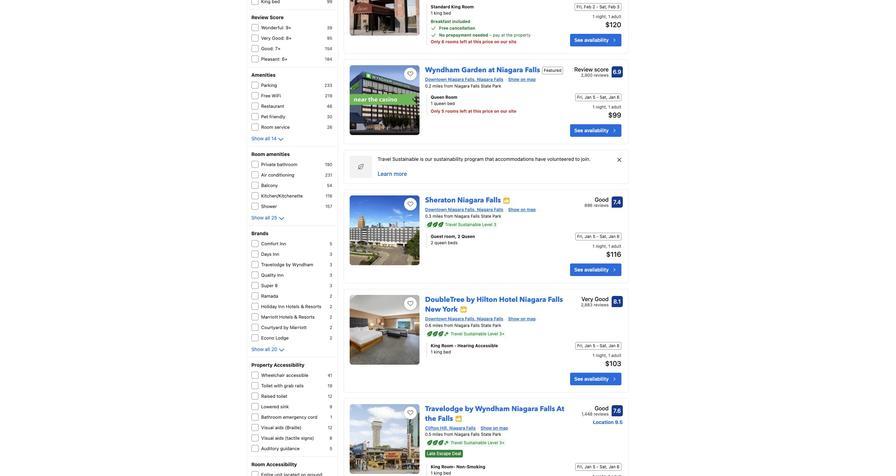 Task type: locate. For each thing, give the bounding box(es) containing it.
all left the 14 in the top of the page
[[265, 136, 270, 142]]

travel down 0.6 miles from niagara falls state park
[[451, 332, 463, 337]]

review inside the review score 2,900 reviews
[[575, 66, 593, 73]]

at inside queen room 1 queen bed only 5 rooms left at this price on our site
[[468, 109, 473, 114]]

room inside king room - hearing accessible 1 king bed
[[442, 344, 454, 349]]

$116
[[607, 251, 622, 259]]

2 reviews from the top
[[594, 203, 609, 208]]

3 fri, jan 5 - sat, jan 6 from the top
[[578, 344, 620, 349]]

night for wyndham garden at niagara falls
[[596, 104, 606, 110]]

see availability link down 1 night , 1 adult $99 at the top right of page
[[571, 124, 622, 137]]

left down 0.2 miles from niagara falls state park
[[460, 109, 467, 114]]

2 good from the top
[[595, 296, 609, 303]]

1 travel sustainable level 3+ from the top
[[451, 332, 505, 337]]

1 state from the top
[[481, 84, 492, 89]]

raised
[[261, 394, 276, 400]]

3 see availability from the top
[[575, 267, 609, 273]]

1 vertical spatial price
[[483, 109, 493, 114]]

3 park from the top
[[493, 323, 502, 328]]

night inside '1 night , 1 adult $103'
[[596, 353, 606, 359]]

travelodge up "hill,"
[[425, 405, 464, 414]]

inn for holiday
[[278, 304, 285, 310]]

wheelchair accessible
[[261, 373, 309, 379]]

- for $116
[[597, 234, 599, 239]]

0 vertical spatial good element
[[585, 196, 609, 204]]

travel up room, at the right of page
[[445, 222, 457, 228]]

0 vertical spatial king
[[434, 11, 443, 16]]

price down no prepayment needed – pay at the property
[[483, 39, 493, 44]]

2 downtown from the top
[[425, 207, 447, 213]]

see availability down 1 night , 1 adult $120
[[575, 37, 609, 43]]

prepayment
[[446, 33, 472, 38]]

service
[[275, 124, 290, 130]]

availability down '1 night , 1 adult $103'
[[585, 376, 609, 382]]

show all 14 button
[[252, 135, 285, 144]]

2 vertical spatial king
[[431, 465, 441, 470]]

free cancellation
[[439, 26, 476, 31]]

4 park from the top
[[493, 433, 502, 438]]

4 night from the top
[[596, 353, 606, 359]]

0 vertical spatial downtown niagara falls, niagara falls
[[425, 77, 504, 82]]

good element for 7.6
[[582, 405, 609, 413]]

3 miles from the top
[[433, 323, 443, 328]]

king inside 1 king bed breakfast included
[[434, 11, 443, 16]]

2 vertical spatial good
[[595, 406, 609, 412]]

falls, for by
[[465, 317, 476, 322]]

2 availability from the top
[[585, 128, 609, 134]]

at down queen room link
[[468, 109, 473, 114]]

1 vertical spatial downtown niagara falls, niagara falls
[[425, 207, 504, 213]]

state down travelodge by wyndham niagara falls at the falls
[[481, 433, 492, 438]]

miles down clifton
[[433, 433, 443, 438]]

all left 20
[[265, 347, 270, 353]]

the for property
[[507, 33, 513, 38]]

wifi
[[272, 93, 281, 99]]

king for 1 king bed
[[434, 471, 443, 476]]

, inside '1 night , 1 adult $103'
[[606, 353, 608, 359]]

night inside "1 night , 1 adult $116"
[[596, 244, 606, 249]]

1 only from the top
[[431, 39, 441, 44]]

7.6
[[614, 408, 621, 414]]

price down queen room link
[[483, 109, 493, 114]]

adult up $120
[[612, 14, 622, 19]]

3 downtown niagara falls, niagara falls from the top
[[425, 317, 504, 322]]

queen inside queen room 1 queen bed only 5 rooms left at this price on our site
[[431, 95, 445, 100]]

resorts down holiday inn hotels & resorts
[[299, 315, 315, 320]]

from for sheraton
[[444, 214, 454, 219]]

resorts up marriott hotels & resorts
[[305, 304, 322, 310]]

the up clifton
[[425, 414, 437, 424]]

0 vertical spatial price
[[483, 39, 493, 44]]

0.3
[[425, 214, 432, 219]]

wyndham inside travelodge by wyndham niagara falls at the falls
[[476, 405, 510, 414]]

reviews right 2,883
[[594, 303, 609, 308]]

visual for visual aids (tactile signs)
[[261, 436, 274, 442]]

from for wyndham
[[444, 84, 454, 89]]

1 adult from the top
[[612, 14, 622, 19]]

level for hilton
[[488, 332, 498, 337]]

queen down 0.2 on the top left
[[431, 95, 445, 100]]

see availability for sheraton niagara falls
[[575, 267, 609, 273]]

1 horizontal spatial very
[[582, 296, 594, 303]]

downtown down new on the bottom
[[425, 317, 447, 322]]

12 for raised toilet
[[328, 394, 332, 400]]

1 vertical spatial site
[[509, 109, 517, 114]]

downtown niagara falls, niagara falls up "0.3 miles from niagara falls state park"
[[425, 207, 504, 213]]

visual down bathroom in the bottom left of the page
[[261, 425, 274, 431]]

by for doubletree by hilton hotel niagara falls new york
[[467, 295, 475, 305]]

1 12 from the top
[[328, 394, 332, 400]]

travel sustainable level 3+ up accessible
[[451, 332, 505, 337]]

1 night , 1 adult $116
[[593, 244, 622, 259]]

inn right comfort
[[280, 241, 286, 247]]

only inside queen room 1 queen bed only 5 rooms left at this price on our site
[[431, 109, 441, 114]]

downtown up 0.3
[[425, 207, 447, 213]]

3 for days inn
[[330, 252, 332, 257]]

1 vertical spatial resorts
[[299, 315, 315, 320]]

late escape deal
[[427, 452, 461, 457]]

, inside 1 night , 1 adult $99
[[606, 104, 608, 110]]

2 park from the top
[[493, 214, 502, 219]]

1 horizontal spatial queen
[[462, 234, 475, 239]]

2 king from the top
[[434, 350, 443, 355]]

this property is part of our preferred partner program. it's committed to providing excellent service and good value. it'll pay us a higher commission if you make a booking. image
[[503, 197, 510, 204], [503, 197, 510, 204], [460, 307, 467, 314], [460, 307, 467, 314]]

4 from from the top
[[444, 433, 454, 438]]

1 horizontal spatial travelodge
[[425, 405, 464, 414]]

sat, for wyndham garden at niagara falls
[[600, 95, 608, 100]]

0 horizontal spatial wyndham
[[292, 262, 314, 268]]

2 adult from the top
[[612, 104, 622, 110]]

king inside king room - hearing accessible 1 king bed
[[431, 344, 441, 349]]

2,883
[[581, 303, 593, 308]]

1 fri, jan 5 - sat, jan 6 from the top
[[578, 95, 620, 100]]

standard king room
[[431, 4, 474, 9]]

0 vertical spatial falls,
[[465, 77, 476, 82]]

0 vertical spatial aids
[[275, 425, 284, 431]]

1 visual from the top
[[261, 425, 274, 431]]

free
[[439, 26, 449, 31], [261, 93, 271, 99]]

12 down 19
[[328, 394, 332, 400]]

join.
[[582, 156, 591, 162]]

our down queen room link
[[501, 109, 508, 114]]

6 for doubletree by hilton hotel niagara falls new york
[[617, 344, 620, 349]]

is
[[420, 156, 424, 162]]

1 3+ from the top
[[500, 332, 505, 337]]

2 state from the top
[[481, 214, 492, 219]]

king for room-
[[431, 465, 441, 470]]

0.5 miles from niagara falls state park
[[425, 433, 502, 438]]

travel sustainable level 3+ for hilton
[[451, 332, 505, 337]]

on for falls
[[521, 207, 526, 213]]

by inside the doubletree by hilton hotel niagara falls new york
[[467, 295, 475, 305]]

site down queen room link
[[509, 109, 517, 114]]

left down the prepayment
[[460, 39, 467, 44]]

0 vertical spatial queen
[[431, 95, 445, 100]]

quality inn
[[261, 273, 284, 278]]

king down '0.6' on the left bottom
[[431, 344, 441, 349]]

see availability down 1 night , 1 adult $99 at the top right of page
[[575, 128, 609, 134]]

review up wonderful:
[[252, 14, 269, 20]]

1 vertical spatial left
[[460, 109, 467, 114]]

map
[[527, 77, 536, 82], [527, 207, 536, 213], [527, 317, 536, 322], [500, 426, 508, 431]]

very up good: 7+
[[261, 35, 271, 41]]

2 falls, from the top
[[465, 207, 476, 213]]

1 falls, from the top
[[465, 77, 476, 82]]

reviews right 896
[[594, 203, 609, 208]]

sustainable
[[393, 156, 419, 162], [458, 222, 481, 228], [464, 332, 487, 337], [464, 441, 487, 446]]

1 , from the top
[[606, 14, 608, 19]]

miles for doubletree by hilton hotel niagara falls new york
[[433, 323, 443, 328]]

4 state from the top
[[481, 433, 492, 438]]

,
[[606, 14, 608, 19], [606, 104, 608, 110], [606, 244, 608, 249], [606, 353, 608, 359]]

0 vertical spatial free
[[439, 26, 449, 31]]

on for at
[[521, 77, 526, 82]]

aids
[[275, 425, 284, 431], [275, 436, 284, 442]]

1 vertical spatial review
[[575, 66, 593, 73]]

amenities
[[252, 72, 276, 78]]

0 vertical spatial the
[[507, 33, 513, 38]]

garden
[[462, 65, 487, 75]]

3 falls, from the top
[[465, 317, 476, 322]]

the inside travelodge by wyndham niagara falls at the falls
[[425, 414, 437, 424]]

very good 2,883 reviews
[[581, 296, 609, 308]]

2 fri, jan 5 - sat, jan 6 from the top
[[578, 234, 620, 239]]

level
[[483, 222, 493, 228], [488, 332, 498, 337], [488, 441, 498, 446]]

2 miles from the top
[[433, 214, 443, 219]]

116
[[326, 194, 332, 199]]

4 see availability from the top
[[575, 376, 609, 382]]

1 vertical spatial visual
[[261, 436, 274, 442]]

1 vertical spatial good
[[595, 296, 609, 303]]

3 good from the top
[[595, 406, 609, 412]]

on for hilton
[[521, 317, 526, 322]]

good inside very good 2,883 reviews
[[595, 296, 609, 303]]

bed down 0.6 miles from niagara falls state park
[[444, 350, 451, 355]]

12 for visual aids (braille)
[[328, 426, 332, 431]]

3 for travelodge by wyndham
[[330, 263, 332, 268]]

8 right signs)
[[330, 436, 332, 442]]

no
[[439, 33, 445, 38]]

2 see availability from the top
[[575, 128, 609, 134]]

0 vertical spatial queen
[[434, 101, 446, 106]]

0 vertical spatial only
[[431, 39, 441, 44]]

inn right quality
[[277, 273, 284, 278]]

2 vertical spatial king
[[434, 471, 443, 476]]

1 vertical spatial accessibility
[[266, 462, 297, 468]]

reviews inside very good 2,883 reviews
[[594, 303, 609, 308]]

from down the clifton hill, niagara falls at bottom
[[444, 433, 454, 438]]

deal
[[452, 452, 461, 457]]

level up king room - hearing accessible link
[[488, 332, 498, 337]]

king room- non-smoking link
[[431, 465, 549, 471]]

review score
[[252, 14, 284, 20]]

good:
[[272, 35, 285, 41], [261, 46, 274, 51]]

0 horizontal spatial very
[[261, 35, 271, 41]]

free up "no"
[[439, 26, 449, 31]]

review
[[252, 14, 269, 20], [575, 66, 593, 73]]

good: left 8+ on the left top
[[272, 35, 285, 41]]

queen room 1 queen bed only 5 rooms left at this price on our site
[[431, 95, 517, 114]]

rooms inside queen room 1 queen bed only 5 rooms left at this price on our site
[[446, 109, 459, 114]]

1 from from the top
[[444, 84, 454, 89]]

park up "guest room, 2 queen" 'link'
[[493, 214, 502, 219]]

see availability link down 1 night , 1 adult $120
[[571, 34, 622, 47]]

downtown niagara falls, niagara falls up 0.2 miles from niagara falls state park
[[425, 77, 504, 82]]

that
[[485, 156, 494, 162]]

good element up location
[[582, 405, 609, 413]]

1 see availability from the top
[[575, 37, 609, 43]]

1 horizontal spatial review
[[575, 66, 593, 73]]

0 vertical spatial review
[[252, 14, 269, 20]]

fri, for sheraton niagara falls
[[578, 234, 584, 239]]

rooms down the prepayment
[[446, 39, 459, 44]]

1 horizontal spatial &
[[301, 304, 304, 310]]

1 inside king room - hearing accessible 1 king bed
[[431, 350, 433, 355]]

this property is part of our preferred partner program. it's committed to providing excellent service and good value. it'll pay us a higher commission if you make a booking. image
[[456, 416, 463, 423], [456, 416, 463, 423]]

travelodge for travelodge by wyndham
[[261, 262, 285, 268]]

0 horizontal spatial free
[[261, 93, 271, 99]]

adult inside '1 night , 1 adult $103'
[[612, 353, 622, 359]]

2 see availability link from the top
[[571, 124, 622, 137]]

2 vertical spatial downtown niagara falls, niagara falls
[[425, 317, 504, 322]]

park up queen room link
[[493, 84, 502, 89]]

3 see from the top
[[575, 267, 584, 273]]

39
[[327, 25, 332, 30]]

ramada
[[261, 294, 278, 299]]

2 vertical spatial our
[[425, 156, 433, 162]]

inn
[[280, 241, 286, 247], [273, 252, 279, 257], [277, 273, 284, 278], [278, 304, 285, 310]]

4 , from the top
[[606, 353, 608, 359]]

at right pay
[[502, 33, 505, 38]]

3 reviews from the top
[[594, 303, 609, 308]]

0 vertical spatial travelodge
[[261, 262, 285, 268]]

0 horizontal spatial review
[[252, 14, 269, 20]]

see for doubletree by hilton hotel niagara falls new york
[[575, 376, 584, 382]]

downtown niagara falls, niagara falls up 0.6 miles from niagara falls state park
[[425, 317, 504, 322]]

see availability for doubletree by hilton hotel niagara falls new york
[[575, 376, 609, 382]]

1 vertical spatial travel sustainable level 3+
[[451, 441, 505, 446]]

2 vertical spatial level
[[488, 441, 498, 446]]

bed inside 1 king bed breakfast included
[[444, 11, 451, 16]]

0 horizontal spatial travelodge
[[261, 262, 285, 268]]

show on map
[[509, 77, 536, 82], [509, 207, 536, 213], [509, 317, 536, 322], [481, 426, 508, 431]]

state up queen room link
[[481, 84, 492, 89]]

from down "york"
[[444, 323, 454, 328]]

1 vertical spatial all
[[265, 215, 270, 221]]

1 vertical spatial downtown
[[425, 207, 447, 213]]

sustainable down "0.3 miles from niagara falls state park"
[[458, 222, 481, 228]]

3 from from the top
[[444, 323, 454, 328]]

queen inside guest room, 2 queen 2 queen beds
[[435, 240, 447, 246]]

0 vertical spatial downtown
[[425, 77, 447, 82]]

super
[[261, 283, 274, 289]]

days inn
[[261, 252, 279, 257]]

2 see from the top
[[575, 128, 584, 134]]

2 price from the top
[[483, 109, 493, 114]]

queen down the travel sustainable level 3
[[462, 234, 475, 239]]

property
[[514, 33, 531, 38]]

5
[[593, 95, 596, 100], [442, 109, 445, 114], [593, 234, 596, 239], [330, 242, 332, 247], [593, 344, 596, 349], [330, 447, 332, 452], [593, 465, 596, 470]]

state for wyndham
[[481, 433, 492, 438]]

doubletree by hilton hotel niagara falls new york image
[[350, 295, 420, 365]]

by for travelodge by wyndham
[[286, 262, 291, 268]]

& up marriott hotels & resorts
[[301, 304, 304, 310]]

marriott
[[261, 315, 278, 320], [290, 325, 307, 331]]

our right is
[[425, 156, 433, 162]]

wyndham garden at niagara falls image
[[350, 65, 420, 135]]

0 vertical spatial 8
[[275, 283, 278, 289]]

hotels up courtyard by marriott
[[279, 315, 293, 320]]

adult inside "1 night , 1 adult $116"
[[612, 244, 622, 249]]

hotels
[[286, 304, 300, 310], [279, 315, 293, 320]]

-
[[597, 4, 599, 9], [597, 95, 599, 100], [597, 234, 599, 239], [455, 344, 457, 349], [597, 344, 599, 349], [597, 465, 599, 470]]

room down 0.2 miles from niagara falls state park
[[446, 95, 458, 100]]

1 vertical spatial king
[[431, 344, 441, 349]]

queen
[[434, 101, 446, 106], [435, 240, 447, 246]]

4 see availability link from the top
[[571, 373, 622, 386]]

the left property
[[507, 33, 513, 38]]

3 all from the top
[[265, 347, 270, 353]]

review for score
[[575, 66, 593, 73]]

see availability link for sheraton niagara falls
[[571, 264, 622, 276]]

park for falls
[[493, 214, 502, 219]]

rooms down 0.2 miles from niagara falls state park
[[446, 109, 459, 114]]

1 vertical spatial rooms
[[446, 109, 459, 114]]

good for 7.6
[[595, 406, 609, 412]]

1 vertical spatial free
[[261, 93, 271, 99]]

show all 20
[[252, 347, 278, 353]]

good right 896
[[595, 197, 609, 203]]

show inside 'show all 25' 'dropdown button'
[[252, 215, 264, 221]]

- for $99
[[597, 95, 599, 100]]

see availability
[[575, 37, 609, 43], [575, 128, 609, 134], [575, 267, 609, 273], [575, 376, 609, 382]]

2 12 from the top
[[328, 426, 332, 431]]

left
[[460, 39, 467, 44], [460, 109, 467, 114]]

3+ for wyndham
[[500, 441, 505, 446]]

1 vertical spatial wyndham
[[292, 262, 314, 268]]

room up included
[[462, 4, 474, 9]]

2 , from the top
[[606, 104, 608, 110]]

all inside 'dropdown button'
[[265, 215, 270, 221]]

3 availability from the top
[[585, 267, 609, 273]]

8 right super
[[275, 283, 278, 289]]

1 vertical spatial very
[[582, 296, 594, 303]]

1 vertical spatial level
[[488, 332, 498, 337]]

very good: 8+
[[261, 35, 292, 41]]

queen down 0.2 miles from niagara falls state park
[[434, 101, 446, 106]]

2 visual from the top
[[261, 436, 274, 442]]

good element
[[585, 196, 609, 204], [582, 405, 609, 413]]

downtown
[[425, 77, 447, 82], [425, 207, 447, 213], [425, 317, 447, 322]]

visual up auditory
[[261, 436, 274, 442]]

availability for doubletree by hilton hotel niagara falls new york
[[585, 376, 609, 382]]

park for at
[[493, 84, 502, 89]]

the giacomo, ascend hotel collection image
[[350, 0, 420, 36]]

cancellation
[[450, 26, 476, 31]]

jan
[[585, 95, 592, 100], [609, 95, 616, 100], [585, 234, 592, 239], [609, 234, 616, 239], [585, 344, 592, 349], [609, 344, 616, 349], [585, 465, 592, 470], [609, 465, 616, 470]]

reviews inside "good 1,448 reviews"
[[594, 412, 609, 417]]

sustainable down 0.6 miles from niagara falls state park
[[464, 332, 487, 337]]

restaurant
[[261, 103, 284, 109]]

hearing
[[458, 344, 474, 349]]

bed down 0.2 miles from niagara falls state park
[[448, 101, 455, 106]]

our inside queen room 1 queen bed only 5 rooms left at this price on our site
[[501, 109, 508, 114]]

free left wifi
[[261, 93, 271, 99]]

adult for doubletree by hilton hotel niagara falls new york
[[612, 353, 622, 359]]

0 vertical spatial visual
[[261, 425, 274, 431]]

beds
[[448, 240, 458, 246]]

night inside 1 night , 1 adult $120
[[596, 14, 606, 19]]

0 vertical spatial travel sustainable level 3+
[[451, 332, 505, 337]]

travelodge by wyndham niagara falls at the falls link
[[425, 402, 565, 424]]

1 vertical spatial travelodge
[[425, 405, 464, 414]]

sustainable for doubletree
[[464, 332, 487, 337]]

3 adult from the top
[[612, 244, 622, 249]]

3+ up king room - hearing accessible link
[[500, 332, 505, 337]]

3 night from the top
[[596, 244, 606, 249]]

on inside queen room 1 queen bed only 5 rooms left at this price on our site
[[494, 109, 500, 114]]

0 vertical spatial left
[[460, 39, 467, 44]]

3 king from the top
[[434, 471, 443, 476]]

1 horizontal spatial feb
[[609, 4, 616, 9]]

site
[[509, 39, 517, 44], [509, 109, 517, 114]]

inn right 'days'
[[273, 252, 279, 257]]

1 vertical spatial 8
[[330, 436, 332, 442]]

2 all from the top
[[265, 215, 270, 221]]

0 vertical spatial king
[[452, 4, 461, 9]]

1 vertical spatial our
[[501, 109, 508, 114]]

3 see availability link from the top
[[571, 264, 622, 276]]

good inside "good 896 reviews"
[[595, 197, 609, 203]]

1 horizontal spatial wyndham
[[425, 65, 460, 75]]

4 see from the top
[[575, 376, 584, 382]]

2 vertical spatial downtown
[[425, 317, 447, 322]]

availability down 1 night , 1 adult $99 at the top right of page
[[585, 128, 609, 134]]

2 only from the top
[[431, 109, 441, 114]]

0 horizontal spatial feb
[[584, 4, 592, 9]]

see availability link down '1 night , 1 adult $103'
[[571, 373, 622, 386]]

, inside "1 night , 1 adult $116"
[[606, 244, 608, 249]]

1 miles from the top
[[433, 84, 443, 89]]

- inside king room - hearing accessible 1 king bed
[[455, 344, 457, 349]]

good inside "good 1,448 reviews"
[[595, 406, 609, 412]]

3 state from the top
[[481, 323, 492, 328]]

all for 25
[[265, 215, 270, 221]]

0 vertical spatial site
[[509, 39, 517, 44]]

2 downtown niagara falls, niagara falls from the top
[[425, 207, 504, 213]]

1 all from the top
[[265, 136, 270, 142]]

from for travelodge
[[444, 433, 454, 438]]

0 horizontal spatial marriott
[[261, 315, 278, 320]]

miles for travelodge by wyndham niagara falls at the falls
[[433, 433, 443, 438]]

park down travelodge by wyndham niagara falls at the falls
[[493, 433, 502, 438]]

this inside queen room 1 queen bed only 5 rooms left at this price on our site
[[474, 109, 482, 114]]

1 feb from the left
[[584, 4, 592, 9]]

0 vertical spatial all
[[265, 136, 270, 142]]

state up accessible
[[481, 323, 492, 328]]

2 night from the top
[[596, 104, 606, 110]]

travelodge inside travelodge by wyndham niagara falls at the falls
[[425, 405, 464, 414]]

3 downtown from the top
[[425, 317, 447, 322]]

property
[[252, 363, 273, 368]]

1 vertical spatial aids
[[275, 436, 284, 442]]

1 good from the top
[[595, 197, 609, 203]]

courtyard
[[261, 325, 282, 331]]

quality
[[261, 273, 276, 278]]

volunteered
[[548, 156, 574, 162]]

see availability down "1 night , 1 adult $116"
[[575, 267, 609, 273]]

2 aids from the top
[[275, 436, 284, 442]]

1 night from the top
[[596, 14, 606, 19]]

map for hilton
[[527, 317, 536, 322]]

review score element
[[575, 65, 609, 74]]

hotels up marriott hotels & resorts
[[286, 304, 300, 310]]

1 vertical spatial 12
[[328, 426, 332, 431]]

wyndham for travelodge by wyndham niagara falls at the falls
[[476, 405, 510, 414]]

1 downtown niagara falls, niagara falls from the top
[[425, 77, 504, 82]]

wyndham
[[425, 65, 460, 75], [292, 262, 314, 268], [476, 405, 510, 414]]

adult up $103
[[612, 353, 622, 359]]

1 reviews from the top
[[594, 73, 609, 78]]

- for $120
[[597, 4, 599, 9]]

1 park from the top
[[493, 84, 502, 89]]

night inside 1 night , 1 adult $99
[[596, 104, 606, 110]]

travelodge up quality inn
[[261, 262, 285, 268]]

niagara inside the doubletree by hilton hotel niagara falls new york
[[520, 295, 547, 305]]

marriott down marriott hotels & resorts
[[290, 325, 307, 331]]

from down sheraton
[[444, 214, 454, 219]]

2 vertical spatial wyndham
[[476, 405, 510, 414]]

0 horizontal spatial queen
[[431, 95, 445, 100]]

4 availability from the top
[[585, 376, 609, 382]]

1 vertical spatial the
[[425, 414, 437, 424]]

site down property
[[509, 39, 517, 44]]

availability down "1 night , 1 adult $116"
[[585, 267, 609, 273]]

scored 8.1 element
[[612, 296, 623, 308]]

doubletree
[[425, 295, 465, 305]]

accessibility
[[274, 363, 305, 368], [266, 462, 297, 468]]

25
[[272, 215, 277, 221]]

1 vertical spatial king
[[434, 350, 443, 355]]

adult inside 1 night , 1 adult $99
[[612, 104, 622, 110]]

1 vertical spatial marriott
[[290, 325, 307, 331]]

very good element
[[581, 295, 609, 304]]

1 vertical spatial &
[[294, 315, 298, 320]]

falls, for niagara
[[465, 207, 476, 213]]

see availability link down "1 night , 1 adult $116"
[[571, 264, 622, 276]]

4 miles from the top
[[433, 433, 443, 438]]

only down 0.2 on the top left
[[431, 109, 441, 114]]

sustainable for travelodge
[[464, 441, 487, 446]]

2 vertical spatial all
[[265, 347, 270, 353]]

miles
[[433, 84, 443, 89], [433, 214, 443, 219], [433, 323, 443, 328], [433, 433, 443, 438]]

1 vertical spatial queen
[[435, 240, 447, 246]]

falls, up 0.6 miles from niagara falls state park
[[465, 317, 476, 322]]

1 vertical spatial 3+
[[500, 441, 505, 446]]

level up "guest room, 2 queen" 'link'
[[483, 222, 493, 228]]

0 horizontal spatial the
[[425, 414, 437, 424]]

2 vertical spatial falls,
[[465, 317, 476, 322]]

4 adult from the top
[[612, 353, 622, 359]]

level up king room- non-smoking link at the bottom of the page
[[488, 441, 498, 446]]

2 travel sustainable level 3+ from the top
[[451, 441, 505, 446]]

1 vertical spatial good element
[[582, 405, 609, 413]]

6 for sheraton niagara falls
[[617, 234, 620, 239]]

1 horizontal spatial free
[[439, 26, 449, 31]]

downtown for doubletree by hilton hotel niagara falls new york
[[425, 317, 447, 322]]

bed down standard king room
[[444, 11, 451, 16]]

the for falls
[[425, 414, 437, 424]]

price inside queen room 1 queen bed only 5 rooms left at this price on our site
[[483, 109, 493, 114]]

site inside queen room 1 queen bed only 5 rooms left at this price on our site
[[509, 109, 517, 114]]

park for hilton
[[493, 323, 502, 328]]

miles right 0.3
[[433, 214, 443, 219]]

2 from from the top
[[444, 214, 454, 219]]

reviews up location
[[594, 412, 609, 417]]

visual aids (braille)
[[261, 425, 302, 431]]

0 vertical spatial level
[[483, 222, 493, 228]]

1 downtown from the top
[[425, 77, 447, 82]]

room service
[[261, 124, 290, 130]]

amenities
[[266, 151, 290, 157]]

1 king from the top
[[434, 11, 443, 16]]

bathroom
[[277, 162, 298, 167]]

1 vertical spatial falls,
[[465, 207, 476, 213]]

map for falls
[[527, 207, 536, 213]]

1 night , 1 adult $120
[[593, 14, 622, 29]]

by inside travelodge by wyndham niagara falls at the falls
[[465, 405, 474, 414]]

0 vertical spatial wyndham
[[425, 65, 460, 75]]

free for free wifi
[[261, 93, 271, 99]]

good left 8.1
[[595, 296, 609, 303]]

level for falls
[[483, 222, 493, 228]]

1 aids from the top
[[275, 425, 284, 431]]

1 night , 1 adult $99
[[593, 104, 622, 119]]

room down pet
[[261, 124, 273, 130]]

0 vertical spatial accessibility
[[274, 363, 305, 368]]

1 vertical spatial queen
[[462, 234, 475, 239]]

2 3+ from the top
[[500, 441, 505, 446]]

travel sustainable level 3+ down 0.5 miles from niagara falls state park
[[451, 441, 505, 446]]

at down the prepayment
[[468, 39, 473, 44]]

0 vertical spatial our
[[501, 39, 508, 44]]

sustainable up more
[[393, 156, 419, 162]]

miles right 0.2 on the top left
[[433, 84, 443, 89]]

0 vertical spatial 12
[[328, 394, 332, 400]]

state for hilton
[[481, 323, 492, 328]]

inn for comfort
[[280, 241, 286, 247]]

fri, jan 5 - sat, jan 6 for sheraton niagara falls
[[578, 234, 620, 239]]

0 vertical spatial good
[[595, 197, 609, 203]]

9+
[[286, 25, 292, 30]]

very inside very good 2,883 reviews
[[582, 296, 594, 303]]

4 reviews from the top
[[594, 412, 609, 417]]

guest
[[431, 234, 444, 239]]

3 , from the top
[[606, 244, 608, 249]]

only down "no"
[[431, 39, 441, 44]]

travel up the deal
[[451, 441, 463, 446]]

2 horizontal spatial wyndham
[[476, 405, 510, 414]]

grab
[[284, 384, 294, 389]]



Task type: vqa. For each thing, say whether or not it's contained in the screenshot.


Task type: describe. For each thing, give the bounding box(es) containing it.
travel up learn
[[378, 156, 391, 162]]

sheraton niagara falls
[[425, 196, 501, 205]]

0 horizontal spatial 8
[[275, 283, 278, 289]]

guest room, 2 queen 2 queen beds
[[431, 234, 475, 246]]

inn for days
[[273, 252, 279, 257]]

at right garden
[[489, 65, 495, 75]]

1 inside 1 king bed breakfast included
[[431, 11, 433, 16]]

0.3 miles from niagara falls state park
[[425, 214, 502, 219]]

by for travelodge by wyndham niagara falls at the falls
[[465, 405, 474, 414]]

reviews inside the review score 2,900 reviews
[[594, 73, 609, 78]]

private
[[261, 162, 276, 167]]

wyndham for travelodge by wyndham
[[292, 262, 314, 268]]

good for 7.4
[[595, 197, 609, 203]]

location 9.5
[[594, 420, 623, 426]]

kitchen/kitchenette
[[261, 193, 303, 199]]

location
[[594, 420, 614, 426]]

bathroom emergency cord
[[261, 415, 318, 421]]

see availability link for doubletree by hilton hotel niagara falls new york
[[571, 373, 622, 386]]

0.6 miles from niagara falls state park
[[425, 323, 502, 328]]

$120
[[606, 21, 622, 29]]

see for wyndham garden at niagara falls
[[575, 128, 584, 134]]

inn for quality
[[277, 273, 284, 278]]

more
[[394, 171, 407, 177]]

pleasant: 6+
[[261, 56, 288, 62]]

1 availability from the top
[[585, 37, 609, 43]]

sink
[[281, 404, 289, 410]]

see availability link for wyndham garden at niagara falls
[[571, 124, 622, 137]]

travel for travelodge
[[451, 441, 463, 446]]

learn more link
[[374, 166, 411, 182]]

wonderful:
[[261, 25, 285, 30]]

1 night , 1 adult $103
[[593, 353, 622, 368]]

, for wyndham garden at niagara falls
[[606, 104, 608, 110]]

scored 7.4 element
[[612, 197, 623, 208]]

at
[[557, 405, 565, 414]]

room amenities
[[252, 151, 290, 157]]

review score 2,900 reviews
[[575, 66, 609, 78]]

0 horizontal spatial &
[[294, 315, 298, 320]]

0 vertical spatial resorts
[[305, 304, 322, 310]]

to
[[576, 156, 580, 162]]

very for good:
[[261, 35, 271, 41]]

sheraton
[[425, 196, 456, 205]]

1 see from the top
[[575, 37, 584, 43]]

featured
[[544, 68, 562, 73]]

154
[[325, 46, 332, 51]]

conditioning
[[268, 172, 295, 178]]

breakfast
[[431, 19, 451, 24]]

travelodge by wyndham niagara falls at the falls image
[[350, 405, 420, 475]]

left inside queen room 1 queen bed only 5 rooms left at this price on our site
[[460, 109, 467, 114]]

0 vertical spatial marriott
[[261, 315, 278, 320]]

5 inside queen room 1 queen bed only 5 rooms left at this price on our site
[[442, 109, 445, 114]]

review for score
[[252, 14, 269, 20]]

room,
[[445, 234, 457, 239]]

clifton
[[425, 426, 439, 431]]

bed inside queen room 1 queen bed only 5 rooms left at this price on our site
[[448, 101, 455, 106]]

show inside show all 20 dropdown button
[[252, 347, 264, 353]]

, inside 1 night , 1 adult $120
[[606, 14, 608, 19]]

1 vertical spatial good:
[[261, 46, 274, 51]]

accessible
[[476, 344, 498, 349]]

availability for sheraton niagara falls
[[585, 267, 609, 273]]

46
[[327, 104, 332, 109]]

896
[[585, 203, 593, 208]]

see availability for wyndham garden at niagara falls
[[575, 128, 609, 134]]

fri, jan 5 - sat, jan 6 for wyndham garden at niagara falls
[[578, 95, 620, 100]]

scored 6.9 element
[[612, 66, 623, 78]]

20
[[272, 347, 278, 353]]

30
[[327, 114, 332, 120]]

scored 7.6 element
[[612, 406, 623, 417]]

adult inside 1 night , 1 adult $120
[[612, 14, 622, 19]]

2,900
[[582, 73, 593, 78]]

reviews inside "good 896 reviews"
[[594, 203, 609, 208]]

very for good
[[582, 296, 594, 303]]

emergency
[[283, 415, 307, 421]]

accommodations
[[496, 156, 534, 162]]

8+
[[286, 35, 292, 41]]

0 vertical spatial &
[[301, 304, 304, 310]]

room up private
[[252, 151, 265, 157]]

fri, feb 2 - sat, feb 3
[[577, 4, 620, 9]]

downtown for wyndham garden at niagara falls
[[425, 77, 447, 82]]

show on map for falls
[[509, 207, 536, 213]]

queen inside queen room 1 queen bed only 5 rooms left at this price on our site
[[434, 101, 446, 106]]

1 king bed breakfast included
[[431, 11, 471, 24]]

, for doubletree by hilton hotel niagara falls new york
[[606, 353, 608, 359]]

downtown niagara falls, niagara falls for niagara
[[425, 207, 504, 213]]

guest room, 2 queen link
[[431, 234, 549, 240]]

standard
[[431, 4, 450, 9]]

auditory guidance
[[261, 446, 300, 452]]

room accessibility
[[252, 462, 297, 468]]

sat, for sheraton niagara falls
[[600, 234, 608, 239]]

3 for super 8
[[330, 284, 332, 289]]

1 horizontal spatial 8
[[330, 436, 332, 442]]

travel for doubletree
[[451, 332, 463, 337]]

with
[[274, 384, 283, 389]]

184
[[325, 57, 332, 62]]

adult for sheraton niagara falls
[[612, 244, 622, 249]]

6 for wyndham garden at niagara falls
[[617, 95, 620, 100]]

downtown niagara falls, niagara falls for garden
[[425, 77, 504, 82]]

sheraton niagara falls link
[[425, 193, 501, 205]]

show on map for hilton
[[509, 317, 536, 322]]

signs)
[[301, 436, 314, 442]]

map for wyndham
[[500, 426, 508, 431]]

bed inside king room - hearing accessible 1 king bed
[[444, 350, 451, 355]]

downtown for sheraton niagara falls
[[425, 207, 447, 213]]

only 6 rooms left at this price on our site
[[431, 39, 517, 44]]

king for 1 king bed breakfast included
[[434, 11, 443, 16]]

show all 25 button
[[252, 215, 286, 223]]

0 vertical spatial rooms
[[446, 39, 459, 44]]

7.4
[[614, 199, 621, 206]]

score
[[595, 66, 609, 73]]

pay
[[493, 33, 500, 38]]

days
[[261, 252, 272, 257]]

balcony
[[261, 183, 278, 188]]

map for at
[[527, 77, 536, 82]]

good element for 7.4
[[585, 196, 609, 204]]

econo lodge
[[261, 336, 289, 341]]

4 fri, jan 5 - sat, jan 6 from the top
[[578, 465, 620, 470]]

wonderful: 9+
[[261, 25, 292, 30]]

raised toilet
[[261, 394, 287, 400]]

falls inside the doubletree by hilton hotel niagara falls new york
[[548, 295, 563, 305]]

queen inside guest room, 2 queen 2 queen beds
[[462, 234, 475, 239]]

level for wyndham
[[488, 441, 498, 446]]

all for 20
[[265, 347, 270, 353]]

holiday
[[261, 304, 277, 310]]

sat, for doubletree by hilton hotel niagara falls new york
[[600, 344, 608, 349]]

non-
[[457, 465, 467, 470]]

travel sustainable level 3+ for wyndham
[[451, 441, 505, 446]]

1 see availability link from the top
[[571, 34, 622, 47]]

comfort
[[261, 241, 279, 247]]

fri, jan 5 - sat, jan 6 for doubletree by hilton hotel niagara falls new york
[[578, 344, 620, 349]]

wyndham garden at niagara falls link
[[425, 63, 540, 75]]

comfort inn
[[261, 241, 286, 247]]

accessibility for room accessibility
[[266, 462, 297, 468]]

late
[[427, 452, 436, 457]]

bathroom
[[261, 415, 282, 421]]

downtown niagara falls, niagara falls for by
[[425, 317, 504, 322]]

night for sheraton niagara falls
[[596, 244, 606, 249]]

no prepayment needed – pay at the property
[[439, 33, 531, 38]]

lowered sink
[[261, 404, 289, 410]]

visual aids (tactile signs)
[[261, 436, 314, 442]]

wyndham garden at niagara falls
[[425, 65, 540, 75]]

state for at
[[481, 84, 492, 89]]

marriott hotels & resorts
[[261, 315, 315, 320]]

see for sheraton niagara falls
[[575, 267, 584, 273]]

falls, for garden
[[465, 77, 476, 82]]

3+ for hilton
[[500, 332, 505, 337]]

toilet with grab rails
[[261, 384, 304, 389]]

room down auditory
[[252, 462, 265, 468]]

9
[[330, 405, 332, 410]]

availability for wyndham garden at niagara falls
[[585, 128, 609, 134]]

sheraton niagara falls image
[[350, 196, 420, 266]]

king for room
[[431, 344, 441, 349]]

by for courtyard by marriott
[[284, 325, 289, 331]]

lodge
[[276, 336, 289, 341]]

$103
[[606, 360, 622, 368]]

new
[[425, 305, 441, 315]]

from for doubletree
[[444, 323, 454, 328]]

0 vertical spatial this
[[474, 39, 482, 44]]

king inside king room - hearing accessible 1 king bed
[[434, 350, 443, 355]]

1 horizontal spatial marriott
[[290, 325, 307, 331]]

show on map for wyndham
[[481, 426, 508, 431]]

26
[[327, 125, 332, 130]]

air conditioning
[[261, 172, 295, 178]]

room inside queen room 1 queen bed only 5 rooms left at this price on our site
[[446, 95, 458, 100]]

1 vertical spatial hotels
[[279, 315, 293, 320]]

visual for visual aids (braille)
[[261, 425, 274, 431]]

aids for (braille)
[[275, 425, 284, 431]]

fri, for doubletree by hilton hotel niagara falls new york
[[578, 344, 584, 349]]

0 vertical spatial hotels
[[286, 304, 300, 310]]

6+
[[282, 56, 288, 62]]

travelodge for travelodge by wyndham niagara falls at the falls
[[425, 405, 464, 414]]

accessibility for property accessibility
[[274, 363, 305, 368]]

1,448
[[582, 412, 593, 417]]

doubletree by hilton hotel niagara falls new york
[[425, 295, 563, 315]]

2 feb from the left
[[609, 4, 616, 9]]

fri, for wyndham garden at niagara falls
[[578, 95, 584, 100]]

, for sheraton niagara falls
[[606, 244, 608, 249]]

0.2
[[425, 84, 432, 89]]

holiday inn hotels & resorts
[[261, 304, 322, 310]]

- for $103
[[597, 344, 599, 349]]

–
[[490, 33, 492, 38]]

1 inside queen room 1 queen bed only 5 rooms left at this price on our site
[[431, 101, 433, 106]]

show inside show all 14 dropdown button
[[252, 136, 264, 142]]

sustainable for sheraton
[[458, 222, 481, 228]]

1 king bed
[[431, 471, 451, 476]]

adult for wyndham garden at niagara falls
[[612, 104, 622, 110]]

state for falls
[[481, 214, 492, 219]]

show all 14
[[252, 136, 277, 142]]

niagara inside travelodge by wyndham niagara falls at the falls
[[512, 405, 539, 414]]

bed down room-
[[444, 471, 451, 476]]

0 vertical spatial good:
[[272, 35, 285, 41]]

on for wyndham
[[493, 426, 498, 431]]

travel for sheraton
[[445, 222, 457, 228]]

free for free cancellation
[[439, 26, 449, 31]]

1 price from the top
[[483, 39, 493, 44]]

show on map for at
[[509, 77, 536, 82]]



